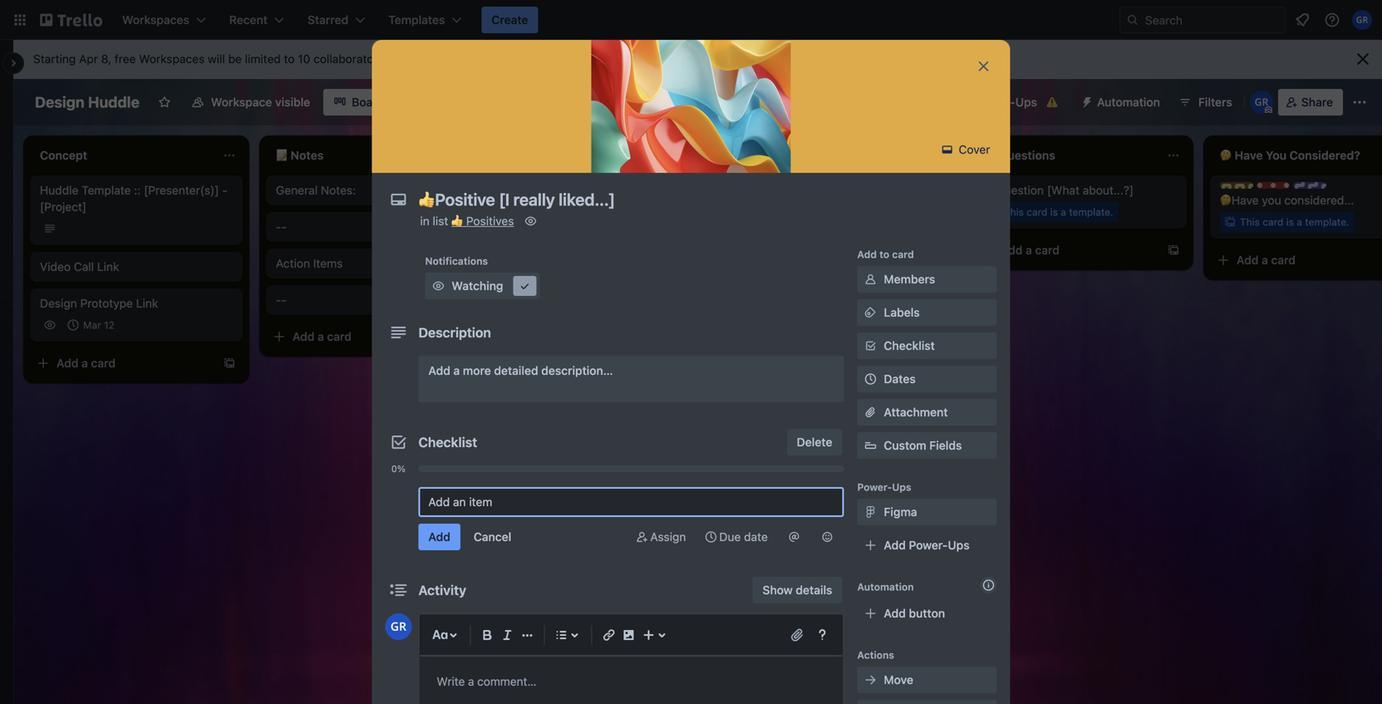 Task type: locate. For each thing, give the bounding box(es) containing it.
general notes: link
[[276, 182, 469, 199]]

design prototype link link
[[40, 295, 233, 312]]

0 vertical spatial ups
[[1016, 95, 1038, 109]]

1 horizontal spatial ups
[[948, 538, 970, 552]]

power-ups button
[[943, 89, 1071, 116]]

text styles image
[[430, 625, 450, 645]]

attachment
[[884, 405, 948, 419]]

positives
[[466, 214, 514, 228]]

None submit
[[419, 524, 460, 550]]

ups
[[1016, 95, 1038, 109], [892, 481, 912, 493], [948, 538, 970, 552]]

is down 🙋question [what about...?]
[[1051, 206, 1058, 218]]

1 vertical spatial ups
[[892, 481, 912, 493]]

bold ⌘b image
[[478, 625, 498, 645]]

0 vertical spatial design
[[35, 93, 85, 111]]

create button
[[482, 7, 538, 33]]

sm image
[[1074, 89, 1097, 112], [523, 213, 539, 229], [517, 278, 533, 294], [862, 304, 879, 321], [862, 504, 879, 520], [634, 529, 650, 545], [786, 529, 803, 545], [862, 672, 879, 688]]

add left button
[[884, 606, 906, 620]]

1 vertical spatial greg robinson (gregrobinson96) image
[[385, 614, 412, 640]]

sm image inside watching button
[[517, 278, 533, 294]]

[presenter(s)]
[[144, 183, 219, 197]]

to
[[284, 52, 295, 66], [880, 249, 890, 260]]

design inside 'link'
[[40, 296, 77, 310]]

1 vertical spatial to
[[880, 249, 890, 260]]

template. down the "🙋question [what about...?]" link
[[1069, 206, 1114, 218]]

checklist
[[884, 339, 935, 352], [419, 434, 477, 450]]

action
[[276, 256, 310, 270]]

link for design prototype link
[[136, 296, 158, 310]]

assign link
[[627, 524, 693, 550]]

0 horizontal spatial power-ups
[[858, 481, 912, 493]]

automation
[[1097, 95, 1161, 109], [858, 581, 914, 593]]

this down 🤔have
[[1240, 216, 1260, 228]]

sm image down actions
[[862, 672, 879, 688]]

create from template… image
[[1167, 244, 1180, 257], [459, 330, 472, 343]]

automation up add button
[[858, 581, 914, 593]]

add a card right more
[[529, 367, 588, 380]]

checklist inside button
[[884, 339, 935, 352]]

lists image
[[552, 625, 572, 645]]

to up members
[[880, 249, 890, 260]]

1 horizontal spatial greg robinson (gregrobinson96) image
[[1353, 10, 1373, 30]]

0 vertical spatial create from template… image
[[1167, 244, 1180, 257]]

0 horizontal spatial power-
[[858, 481, 892, 493]]

template
[[82, 183, 131, 197]]

0 vertical spatial power-
[[977, 95, 1016, 109]]

in list 👍 positives
[[420, 214, 514, 228]]

0 horizontal spatial huddle
[[40, 183, 78, 197]]

power-ups
[[977, 95, 1038, 109], [858, 481, 912, 493]]

0 vertical spatial automation
[[1097, 95, 1161, 109]]

2 horizontal spatial power-
[[977, 95, 1016, 109]]

sm image inside watching button
[[430, 278, 447, 294]]

board
[[352, 95, 384, 109]]

this card is a template. down 🙋question [what about...?]
[[1004, 206, 1114, 218]]

sm image down the add to card
[[862, 271, 879, 288]]

0 horizontal spatial is
[[1051, 206, 1058, 218]]

dates
[[884, 372, 916, 386]]

0 horizontal spatial automation
[[858, 581, 914, 593]]

greg robinson (gregrobinson96) image right the open information menu icon
[[1353, 10, 1373, 30]]

add a card button
[[974, 237, 1157, 264], [1210, 247, 1382, 274], [266, 323, 449, 350], [30, 350, 213, 377], [502, 361, 685, 387]]

1 vertical spatial link
[[136, 296, 158, 310]]

items
[[313, 256, 343, 270]]

0 vertical spatial checklist
[[884, 339, 935, 352]]

checklist button
[[858, 333, 997, 359]]

open information menu image
[[1324, 12, 1341, 28]]

is
[[1051, 206, 1058, 218], [1287, 216, 1294, 228]]

1 horizontal spatial automation
[[1097, 95, 1161, 109]]

dates button
[[858, 366, 997, 392]]

0 horizontal spatial this
[[1004, 206, 1024, 218]]

watching button
[[425, 273, 540, 299]]

actions
[[858, 649, 895, 661]]

sm image
[[939, 141, 956, 158], [862, 271, 879, 288], [430, 278, 447, 294], [703, 529, 720, 545], [819, 529, 836, 545]]

sm image right assign
[[703, 529, 720, 545]]

design down starting
[[35, 93, 85, 111]]

0 vertical spatial -- link
[[276, 219, 469, 235]]

link
[[97, 260, 119, 274], [136, 296, 158, 310]]

open help dialog image
[[813, 625, 833, 645]]

action items
[[276, 256, 343, 270]]

0 horizontal spatial ups
[[892, 481, 912, 493]]

share
[[1302, 95, 1333, 109]]

Main content area, start typing to enter text. text field
[[437, 672, 826, 692]]

attachment button
[[858, 399, 997, 426]]

1 horizontal spatial power-ups
[[977, 95, 1038, 109]]

power-ups up cover
[[977, 95, 1038, 109]]

power- up cover
[[977, 95, 1016, 109]]

link right call
[[97, 260, 119, 274]]

1 horizontal spatial power-
[[909, 538, 948, 552]]

1 vertical spatial power-
[[858, 481, 892, 493]]

2 horizontal spatial ups
[[1016, 95, 1038, 109]]

design down video
[[40, 296, 77, 310]]

0 vertical spatial greg robinson (gregrobinson96) image
[[1353, 10, 1373, 30]]

sm image inside cover "link"
[[939, 141, 956, 158]]

add
[[1001, 243, 1023, 257], [858, 249, 877, 260], [1237, 253, 1259, 267], [293, 330, 315, 343], [57, 356, 78, 370], [429, 364, 450, 377], [529, 367, 551, 380], [884, 538, 906, 552], [884, 606, 906, 620]]

add a more detailed description… link
[[419, 356, 844, 402]]

this down "🙋question"
[[1004, 206, 1024, 218]]

0 horizontal spatial link
[[97, 260, 119, 274]]

power-
[[977, 95, 1016, 109], [858, 481, 892, 493], [909, 538, 948, 552]]

power- down figma
[[909, 538, 948, 552]]

is down the 🤔have you considered...
[[1287, 216, 1294, 228]]

add button button
[[858, 600, 997, 627]]

checklist down labels
[[884, 339, 935, 352]]

1 vertical spatial -- link
[[276, 292, 469, 308]]

greg robinson (gregrobinson96) image
[[1353, 10, 1373, 30], [385, 614, 412, 640]]

sm image down notifications
[[430, 278, 447, 294]]

add a card down mar 12 option
[[57, 356, 115, 370]]

considered...
[[1285, 193, 1355, 207]]

power- up figma
[[858, 481, 892, 493]]

link image
[[599, 625, 619, 645]]

-- link down action items link on the top of page
[[276, 292, 469, 308]]

this
[[1004, 206, 1024, 218], [1240, 216, 1260, 228]]

huddle inside huddle template :: [presenter(s)] - [project]
[[40, 183, 78, 197]]

0 vertical spatial huddle
[[88, 93, 140, 111]]

card
[[1027, 206, 1048, 218], [1263, 216, 1284, 228], [1035, 243, 1060, 257], [892, 249, 914, 260], [1272, 253, 1296, 267], [327, 330, 352, 343], [91, 356, 115, 370], [563, 367, 588, 380]]

2 vertical spatial ups
[[948, 538, 970, 552]]

sm image right power-ups button
[[1074, 89, 1097, 112]]

show
[[763, 583, 793, 597]]

link inside 'link'
[[136, 296, 158, 310]]

1 vertical spatial design
[[40, 296, 77, 310]]

sm image down power-ups button
[[939, 141, 956, 158]]

automation left filters button
[[1097, 95, 1161, 109]]

to left 10
[[284, 52, 295, 66]]

video
[[40, 260, 71, 274]]

1 horizontal spatial checklist
[[884, 339, 935, 352]]

🙋question [what about...?]
[[984, 183, 1134, 197]]

sm image left labels
[[862, 304, 879, 321]]

workspace visible
[[211, 95, 310, 109]]

a down [what
[[1061, 206, 1067, 218]]

link down 'video call link' link
[[136, 296, 158, 310]]

design
[[35, 93, 85, 111], [40, 296, 77, 310]]

sm image inside members link
[[862, 271, 879, 288]]

-- up action
[[276, 220, 287, 234]]

be
[[228, 52, 242, 66]]

0 vertical spatial --
[[276, 220, 287, 234]]

Search field
[[1140, 7, 1285, 32]]

delete
[[797, 435, 833, 449]]

1 horizontal spatial is
[[1287, 216, 1294, 228]]

in
[[420, 214, 430, 228]]

design for design huddle
[[35, 93, 85, 111]]

power-ups up figma
[[858, 481, 912, 493]]

-- down action
[[276, 293, 287, 307]]

sm image for watching button
[[430, 278, 447, 294]]

0 horizontal spatial to
[[284, 52, 295, 66]]

sm image for due date link
[[703, 529, 720, 545]]

0 vertical spatial power-ups
[[977, 95, 1038, 109]]

None text field
[[410, 185, 959, 214]]

::
[[134, 183, 141, 197]]

sm image inside due date link
[[703, 529, 720, 545]]

1 -- link from the top
[[276, 219, 469, 235]]

2 -- link from the top
[[276, 292, 469, 308]]

design prototype link
[[40, 296, 158, 310]]

0 horizontal spatial checklist
[[419, 434, 477, 450]]

sm image up details in the right bottom of the page
[[819, 529, 836, 545]]

0 horizontal spatial greg robinson (gregrobinson96) image
[[385, 614, 412, 640]]

1 vertical spatial checklist
[[419, 434, 477, 450]]

huddle
[[88, 93, 140, 111], [40, 183, 78, 197]]

sm image down the add an item text box
[[634, 529, 650, 545]]

labels
[[884, 306, 920, 319]]

8,
[[101, 52, 111, 66]]

1 vertical spatial --
[[276, 293, 287, 307]]

-- link down general notes: link
[[276, 219, 469, 235]]

greg robinson (gregrobinson96) image left text styles image
[[385, 614, 412, 640]]

a down items
[[318, 330, 324, 343]]

primary element
[[0, 0, 1382, 40]]

sm image for cover "link"
[[939, 141, 956, 158]]

members
[[884, 272, 935, 286]]

create from template… image for general notes:
[[459, 330, 472, 343]]

1 horizontal spatial link
[[136, 296, 158, 310]]

show menu image
[[1352, 94, 1368, 111]]

design inside board name text box
[[35, 93, 85, 111]]

huddle template :: [presenter(s)] - [project]
[[40, 183, 228, 214]]

1 horizontal spatial create from template… image
[[1167, 244, 1180, 257]]

checklist down more
[[419, 434, 477, 450]]

0 horizontal spatial create from template… image
[[459, 330, 472, 343]]

color: yellow, title: none image
[[1220, 182, 1254, 189]]

1 vertical spatial huddle
[[40, 183, 78, 197]]

figma
[[884, 505, 917, 519]]

filters
[[1199, 95, 1233, 109]]

1 vertical spatial create from template… image
[[459, 330, 472, 343]]

1 horizontal spatial huddle
[[88, 93, 140, 111]]

--
[[276, 220, 287, 234], [276, 293, 287, 307]]

huddle up [project]
[[40, 183, 78, 197]]

this card is a template. down 🤔have you considered... link
[[1240, 216, 1350, 228]]

1 horizontal spatial to
[[880, 249, 890, 260]]

huddle template :: [presenter(s)] - [project] link
[[40, 182, 233, 215]]

-- link
[[276, 219, 469, 235], [276, 292, 469, 308]]

sm image right watching
[[517, 278, 533, 294]]

huddle down '8,'
[[88, 93, 140, 111]]

add down "🙋question"
[[1001, 243, 1023, 257]]

link for video call link
[[97, 260, 119, 274]]

details
[[796, 583, 833, 597]]

2 -- from the top
[[276, 293, 287, 307]]

due
[[720, 530, 741, 544]]

add button
[[884, 606, 945, 620]]

editor toolbar toolbar
[[427, 622, 836, 648]]

huddle inside board name text box
[[88, 93, 140, 111]]

template. down considered...
[[1305, 216, 1350, 228]]

create from template… image
[[223, 357, 236, 370]]

0 vertical spatial link
[[97, 260, 119, 274]]



Task type: describe. For each thing, give the bounding box(es) containing it.
labels link
[[858, 299, 997, 326]]

share button
[[1278, 89, 1343, 116]]

sm image right positives
[[523, 213, 539, 229]]

starting apr 8, free workspaces will be limited to 10 collaborators.
[[33, 52, 387, 66]]

notes:
[[321, 183, 356, 197]]

will
[[208, 52, 225, 66]]

0%
[[391, 463, 406, 474]]

add down mar 12 option
[[57, 356, 78, 370]]

power- inside button
[[977, 95, 1016, 109]]

add inside button
[[884, 606, 906, 620]]

sm image inside assign link
[[634, 529, 650, 545]]

1 horizontal spatial this card is a template.
[[1240, 216, 1350, 228]]

sm image for members link at the top right
[[862, 271, 879, 288]]

image image
[[619, 625, 639, 645]]

cancel
[[474, 530, 511, 544]]

sm image inside automation button
[[1074, 89, 1097, 112]]

limited
[[245, 52, 281, 66]]

detailed
[[494, 364, 538, 377]]

👍
[[452, 214, 463, 228]]

ups inside button
[[1016, 95, 1038, 109]]

color: red, title: none image
[[1257, 182, 1290, 189]]

👍 positives link
[[452, 214, 514, 228]]

add power-ups link
[[858, 532, 997, 559]]

add right more
[[529, 367, 551, 380]]

1 -- from the top
[[276, 220, 287, 234]]

12
[[104, 319, 115, 331]]

add to card
[[858, 249, 914, 260]]

workspace
[[211, 95, 272, 109]]

automation inside button
[[1097, 95, 1161, 109]]

add a card down you
[[1237, 253, 1296, 267]]

more formatting image
[[517, 625, 537, 645]]

free
[[115, 52, 136, 66]]

mar
[[83, 319, 101, 331]]

cover
[[956, 143, 991, 156]]

activity
[[419, 582, 466, 598]]

- inside huddle template :: [presenter(s)] - [project]
[[222, 183, 228, 197]]

1 horizontal spatial template.
[[1305, 216, 1350, 228]]

action items link
[[276, 255, 469, 272]]

date
[[744, 530, 768, 544]]

Mar 12 checkbox
[[63, 315, 120, 335]]

starting
[[33, 52, 76, 66]]

filters button
[[1174, 89, 1238, 116]]

1 horizontal spatial this
[[1240, 216, 1260, 228]]

more
[[463, 364, 491, 377]]

watching
[[452, 279, 503, 293]]

a down mar 12 option
[[82, 356, 88, 370]]

button
[[909, 606, 945, 620]]

add up members link at the top right
[[858, 249, 877, 260]]

create from template… image for 🙋question [what about...?]
[[1167, 244, 1180, 257]]

star or unstar board image
[[158, 96, 171, 109]]

italic ⌘i image
[[498, 625, 517, 645]]

1 vertical spatial automation
[[858, 581, 914, 593]]

due date link
[[696, 524, 776, 550]]

a left more
[[454, 364, 460, 377]]

add down action items
[[293, 330, 315, 343]]

workspaces
[[139, 52, 205, 66]]

1 vertical spatial power-ups
[[858, 481, 912, 493]]

0 vertical spatial to
[[284, 52, 295, 66]]

general
[[276, 183, 318, 197]]

search image
[[1126, 13, 1140, 27]]

members link
[[858, 266, 997, 293]]

description
[[419, 325, 491, 340]]

add left more
[[429, 364, 450, 377]]

add power-ups
[[884, 538, 970, 552]]

sm image inside move 'link'
[[862, 672, 879, 688]]

[project]
[[40, 200, 87, 214]]

add down 🤔have
[[1237, 253, 1259, 267]]

sm image left figma
[[862, 504, 879, 520]]

notifications
[[425, 255, 488, 267]]

show details
[[763, 583, 833, 597]]

cover link
[[934, 136, 1000, 163]]

due date
[[720, 530, 768, 544]]

sm image right the date
[[786, 529, 803, 545]]

visible
[[275, 95, 310, 109]]

🤔have
[[1220, 193, 1259, 207]]

custom fields
[[884, 439, 962, 452]]

custom fields button
[[858, 437, 997, 454]]

design for design prototype link
[[40, 296, 77, 310]]

custom
[[884, 439, 927, 452]]

description…
[[541, 364, 613, 377]]

workspace visible button
[[181, 89, 320, 116]]

a down "🙋question"
[[1026, 243, 1032, 257]]

show details link
[[753, 577, 843, 604]]

a right detailed
[[554, 367, 560, 380]]

2 vertical spatial power-
[[909, 538, 948, 552]]

🤔have you considered...
[[1220, 193, 1355, 207]]

move link
[[858, 667, 997, 693]]

[what
[[1047, 183, 1080, 197]]

0 horizontal spatial this card is a template.
[[1004, 206, 1114, 218]]

cancel link
[[464, 524, 521, 550]]

greg robinson (gregrobinson96) image
[[1250, 91, 1273, 114]]

attach and insert link image
[[789, 627, 806, 643]]

🙋question
[[984, 183, 1044, 197]]

move
[[884, 673, 914, 687]]

you
[[1262, 193, 1282, 207]]

call
[[74, 260, 94, 274]]

0 horizontal spatial template.
[[1069, 206, 1114, 218]]

delete link
[[787, 429, 843, 456]]

board link
[[324, 89, 394, 116]]

assign
[[650, 530, 686, 544]]

sm image inside labels link
[[862, 304, 879, 321]]

add down figma
[[884, 538, 906, 552]]

automation button
[[1074, 89, 1170, 116]]

mar 12
[[83, 319, 115, 331]]

🤔have you considered... link
[[1220, 192, 1382, 209]]

collaborators.
[[314, 52, 387, 66]]

video call link
[[40, 260, 119, 274]]

add a card down "🙋question"
[[1001, 243, 1060, 257]]

fields
[[930, 439, 962, 452]]

power-ups inside button
[[977, 95, 1038, 109]]

Board name text field
[[27, 89, 148, 116]]

add a more detailed description…
[[429, 364, 613, 377]]

10
[[298, 52, 310, 66]]

apr
[[79, 52, 98, 66]]

0 notifications image
[[1293, 10, 1313, 30]]

prototype
[[80, 296, 133, 310]]

video call link link
[[40, 259, 233, 275]]

general notes:
[[276, 183, 356, 197]]

a down you
[[1262, 253, 1268, 267]]

color: purple, title: none image
[[1294, 182, 1327, 189]]

🙋question [what about...?] link
[[984, 182, 1177, 199]]

a down 🤔have you considered... link
[[1297, 216, 1303, 228]]

add a card down items
[[293, 330, 352, 343]]

Add an item text field
[[419, 487, 844, 517]]

create
[[492, 13, 528, 27]]



Task type: vqa. For each thing, say whether or not it's contained in the screenshot.
Starting
yes



